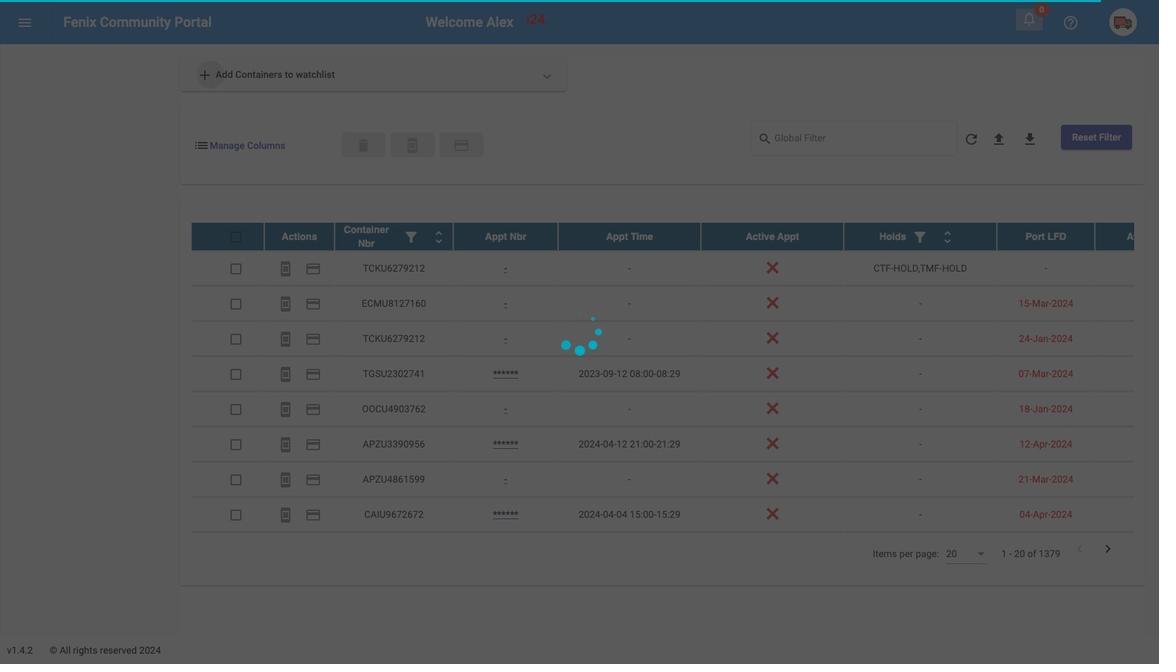 Task type: locate. For each thing, give the bounding box(es) containing it.
delete image
[[355, 137, 372, 154]]

2 column header from the left
[[335, 223, 454, 251]]

7 row from the top
[[191, 427, 1160, 463]]

grid
[[191, 223, 1160, 568]]

no color image
[[17, 15, 33, 31], [964, 131, 980, 148], [1022, 131, 1039, 148], [193, 137, 210, 154], [453, 137, 470, 154], [431, 229, 447, 246], [912, 229, 929, 246], [940, 229, 957, 246], [278, 261, 294, 278], [278, 296, 294, 313], [305, 367, 322, 383], [305, 402, 322, 419], [305, 437, 322, 454], [278, 473, 294, 489], [305, 473, 322, 489], [1072, 541, 1089, 558]]

5 column header from the left
[[702, 223, 844, 251]]

4 row from the top
[[191, 322, 1160, 357]]

4 column header from the left
[[559, 223, 702, 251]]

3 row from the top
[[191, 287, 1160, 322]]

9 row from the top
[[191, 498, 1160, 533]]

2 row from the top
[[191, 251, 1160, 287]]

row
[[191, 223, 1160, 251], [191, 251, 1160, 287], [191, 287, 1160, 322], [191, 322, 1160, 357], [191, 357, 1160, 392], [191, 392, 1160, 427], [191, 427, 1160, 463], [191, 463, 1160, 498], [191, 498, 1160, 533], [191, 533, 1160, 568]]

1 row from the top
[[191, 223, 1160, 251]]

Global Watchlist Filter field
[[775, 135, 951, 146]]

10 row from the top
[[191, 533, 1160, 568]]

no color image
[[1022, 10, 1038, 27], [1063, 15, 1080, 31], [758, 131, 775, 147], [991, 131, 1008, 148], [404, 137, 421, 154], [403, 229, 420, 246], [305, 261, 322, 278], [305, 296, 322, 313], [278, 332, 294, 348], [305, 332, 322, 348], [278, 367, 294, 383], [278, 402, 294, 419], [278, 437, 294, 454], [278, 508, 294, 524], [305, 508, 322, 524], [1101, 541, 1117, 558]]

3 column header from the left
[[454, 223, 559, 251]]

cell
[[1096, 251, 1160, 286], [1096, 287, 1160, 321], [1096, 322, 1160, 356], [1096, 357, 1160, 392], [1096, 392, 1160, 427], [1096, 427, 1160, 462], [1096, 463, 1160, 497], [1096, 498, 1160, 532], [191, 533, 264, 568], [264, 533, 335, 568], [335, 533, 454, 568], [454, 533, 559, 568], [559, 533, 702, 568], [702, 533, 844, 568], [844, 533, 998, 568], [998, 533, 1096, 568], [1096, 533, 1160, 568]]

column header
[[264, 223, 335, 251], [335, 223, 454, 251], [454, 223, 559, 251], [559, 223, 702, 251], [702, 223, 844, 251], [844, 223, 998, 251], [998, 223, 1096, 251], [1096, 223, 1160, 251]]



Task type: describe. For each thing, give the bounding box(es) containing it.
8 column header from the left
[[1096, 223, 1160, 251]]

6 row from the top
[[191, 392, 1160, 427]]

5 row from the top
[[191, 357, 1160, 392]]

6 column header from the left
[[844, 223, 998, 251]]

1 column header from the left
[[264, 223, 335, 251]]

8 row from the top
[[191, 463, 1160, 498]]

7 column header from the left
[[998, 223, 1096, 251]]



Task type: vqa. For each thing, say whether or not it's contained in the screenshot.
2nd Row from the top of the page
yes



